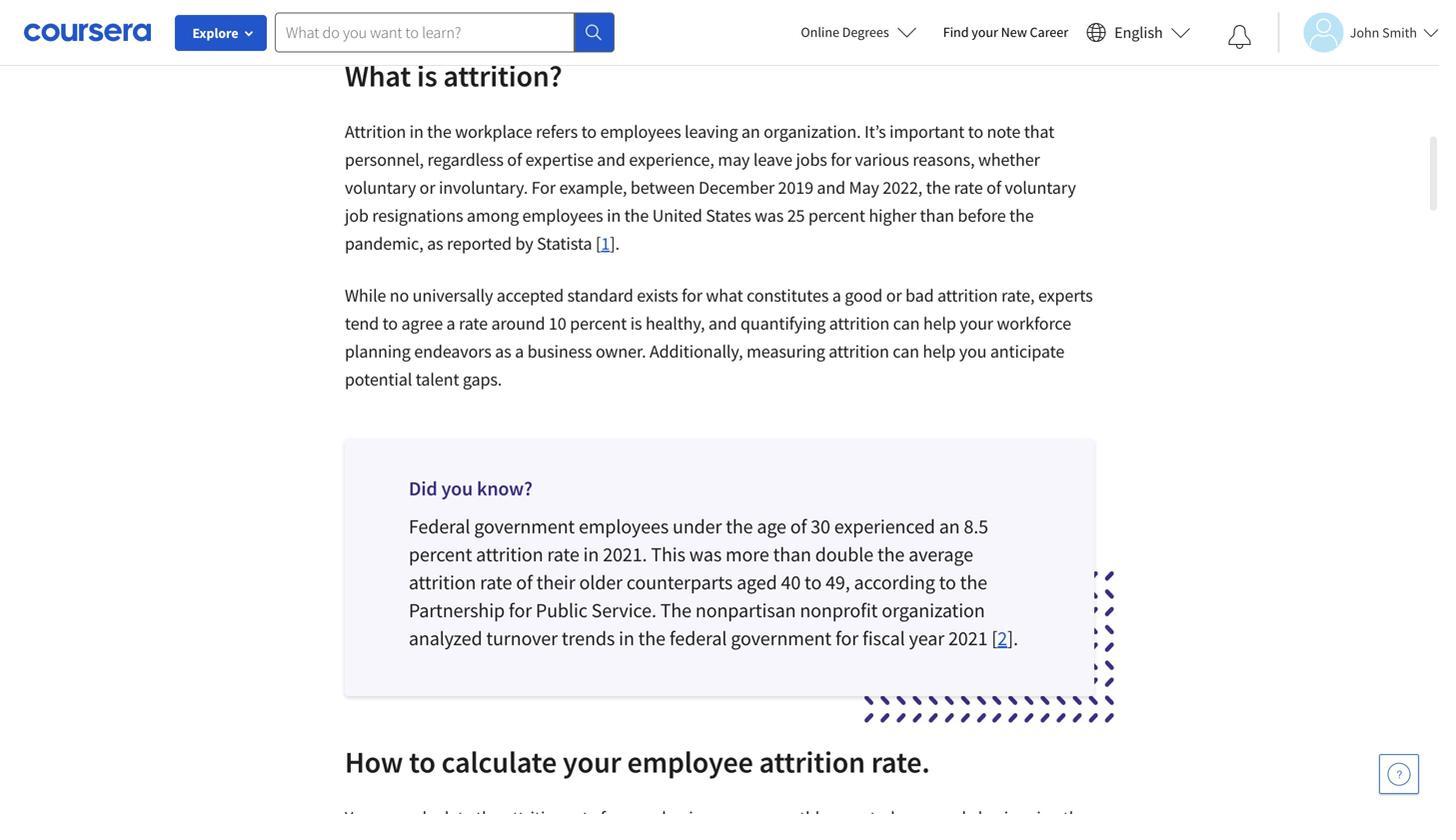Task type: vqa. For each thing, say whether or not it's contained in the screenshot.
Science United States (USA)
no



Task type: locate. For each thing, give the bounding box(es) containing it.
0 vertical spatial was
[[755, 204, 784, 227]]

coursera image
[[24, 16, 151, 48]]

1 vertical spatial as
[[495, 340, 512, 363]]

government down nonpartisan
[[731, 626, 832, 651]]

john smith
[[1351, 23, 1418, 41]]

than up 40
[[774, 542, 812, 567]]

employees up statista
[[523, 204, 604, 227]]

an left 8.5
[[940, 514, 960, 539]]

1 vertical spatial ].
[[1008, 626, 1019, 651]]

2 horizontal spatial percent
[[809, 204, 866, 227]]

1 horizontal spatial is
[[631, 312, 642, 335]]

1 vertical spatial an
[[940, 514, 960, 539]]

0 horizontal spatial than
[[774, 542, 812, 567]]

1 link
[[601, 232, 610, 255]]

2 vertical spatial employees
[[579, 514, 669, 539]]

1 vertical spatial can
[[893, 340, 920, 363]]

2 vertical spatial a
[[515, 340, 524, 363]]

0 horizontal spatial you
[[442, 476, 473, 501]]

0 vertical spatial you
[[960, 340, 987, 363]]

rate up before
[[955, 176, 984, 199]]

0 horizontal spatial or
[[420, 176, 436, 199]]

1 vertical spatial is
[[631, 312, 642, 335]]

0 horizontal spatial and
[[597, 148, 626, 171]]

employee
[[628, 744, 754, 781]]

1 horizontal spatial government
[[731, 626, 832, 651]]

1
[[601, 232, 610, 255]]

0 horizontal spatial was
[[690, 542, 722, 567]]

1 vertical spatial help
[[923, 340, 956, 363]]

constitutes
[[747, 284, 829, 307]]

1 horizontal spatial voluntary
[[1005, 176, 1077, 199]]

0 vertical spatial ].
[[610, 232, 620, 255]]

2 horizontal spatial a
[[833, 284, 842, 307]]

0 horizontal spatial voluntary
[[345, 176, 416, 199]]

explore
[[192, 24, 238, 42]]

older
[[580, 570, 623, 595]]

to right tend
[[383, 312, 398, 335]]

employees up the experience,
[[601, 120, 681, 143]]

personnel,
[[345, 148, 424, 171]]

[ right 2021
[[992, 626, 998, 651]]

in
[[410, 120, 424, 143], [607, 204, 621, 227], [584, 542, 599, 567], [619, 626, 635, 651]]

john
[[1351, 23, 1380, 41]]

the up according at the bottom of page
[[878, 542, 905, 567]]

2 vertical spatial percent
[[409, 542, 472, 567]]

anticipate
[[991, 340, 1065, 363]]

for left what
[[682, 284, 703, 307]]

federal
[[670, 626, 727, 651]]

rate up partnership in the bottom of the page
[[480, 570, 512, 595]]

0 horizontal spatial [
[[596, 232, 601, 255]]

reported
[[447, 232, 512, 255]]

[ right statista
[[596, 232, 601, 255]]

a left good
[[833, 284, 842, 307]]

1 horizontal spatial percent
[[570, 312, 627, 335]]

attrition
[[345, 120, 406, 143]]

0 vertical spatial than
[[920, 204, 955, 227]]

to left note
[[969, 120, 984, 143]]

].
[[610, 232, 620, 255], [1008, 626, 1019, 651]]

to right 40
[[805, 570, 822, 595]]

experience,
[[629, 148, 715, 171]]

an
[[742, 120, 761, 143], [940, 514, 960, 539]]

for right jobs
[[831, 148, 852, 171]]

1 vertical spatial [
[[992, 626, 998, 651]]

1 vertical spatial percent
[[570, 312, 627, 335]]

employees up 2021.
[[579, 514, 669, 539]]

bad
[[906, 284, 934, 307]]

quantifying
[[741, 312, 826, 335]]

age
[[757, 514, 787, 539]]

0 vertical spatial as
[[427, 232, 444, 255]]

than down 2022,
[[920, 204, 955, 227]]

]. right statista
[[610, 232, 620, 255]]

exists
[[637, 284, 679, 307]]

1 vertical spatial was
[[690, 542, 722, 567]]

49,
[[826, 570, 851, 595]]

in right the attrition
[[410, 120, 424, 143]]

1 horizontal spatial you
[[960, 340, 987, 363]]

of
[[507, 148, 522, 171], [987, 176, 1002, 199], [791, 514, 807, 539], [516, 570, 533, 595]]

0 horizontal spatial ].
[[610, 232, 620, 255]]

a down the around
[[515, 340, 524, 363]]

was down under
[[690, 542, 722, 567]]

or up resignations
[[420, 176, 436, 199]]

explore button
[[175, 15, 267, 51]]

1 horizontal spatial [
[[992, 626, 998, 651]]

calculate
[[442, 744, 557, 781]]

1 horizontal spatial or
[[887, 284, 902, 307]]

0 vertical spatial can
[[894, 312, 920, 335]]

for up turnover
[[509, 598, 532, 623]]

0 vertical spatial is
[[417, 57, 438, 94]]

under
[[673, 514, 722, 539]]

you right did at bottom
[[442, 476, 473, 501]]

you inside while no universally accepted standard exists for what constitutes a good or bad attrition rate, experts tend to agree a rate around 10 percent is healthy, and quantifying attrition can help your workforce planning endeavors as a business owner. additionally, measuring attrition can help you anticipate potential talent gaps.
[[960, 340, 987, 363]]

2022,
[[883, 176, 923, 199]]

for down the nonprofit
[[836, 626, 859, 651]]

1 horizontal spatial as
[[495, 340, 512, 363]]

owner.
[[596, 340, 646, 363]]

than inside the federal government employees under the age of 30 experienced an 8.5 percent attrition rate in 2021. this was more than double the average attrition rate of their older counterparts aged 40 to 49, according to the partnership for public service. the nonpartisan nonprofit organization analyzed turnover trends in the federal government for fiscal year 2021 [ 2 ].
[[774, 542, 812, 567]]

]. right 2021
[[1008, 626, 1019, 651]]

for inside while no universally accepted standard exists for what constitutes a good or bad attrition rate, experts tend to agree a rate around 10 percent is healthy, and quantifying attrition can help your workforce planning endeavors as a business owner. additionally, measuring attrition can help you anticipate potential talent gaps.
[[682, 284, 703, 307]]

percent down federal
[[409, 542, 472, 567]]

you
[[960, 340, 987, 363], [442, 476, 473, 501]]

an inside the attrition in the workplace refers to employees leaving an organization. it's important to note that personnel, regardless of expertise and experience, may leave jobs for various reasons, whether voluntary or involuntary. for example, between december 2019 and may 2022, the rate of voluntary job resignations among employees in the united states was 25 percent higher than before the pandemic, as reported by statista [
[[742, 120, 761, 143]]

0 horizontal spatial government
[[474, 514, 575, 539]]

english
[[1115, 22, 1164, 42]]

0 horizontal spatial as
[[427, 232, 444, 255]]

did
[[409, 476, 438, 501]]

help center image
[[1388, 763, 1412, 787]]

as down resignations
[[427, 232, 444, 255]]

as down the around
[[495, 340, 512, 363]]

no
[[390, 284, 409, 307]]

employees
[[601, 120, 681, 143], [523, 204, 604, 227], [579, 514, 669, 539]]

1 horizontal spatial an
[[940, 514, 960, 539]]

government down know? on the bottom of the page
[[474, 514, 575, 539]]

by
[[516, 232, 534, 255]]

public
[[536, 598, 588, 623]]

to right refers
[[582, 120, 597, 143]]

of left the 30
[[791, 514, 807, 539]]

1 voluntary from the left
[[345, 176, 416, 199]]

voluntary down whether
[[1005, 176, 1077, 199]]

1 vertical spatial or
[[887, 284, 902, 307]]

a down universally on the top left of the page
[[447, 312, 456, 335]]

rate inside while no universally accepted standard exists for what constitutes a good or bad attrition rate, experts tend to agree a rate around 10 percent is healthy, and quantifying attrition can help your workforce planning endeavors as a business owner. additionally, measuring attrition can help you anticipate potential talent gaps.
[[459, 312, 488, 335]]

your right calculate
[[563, 744, 622, 781]]

1 vertical spatial your
[[960, 312, 994, 335]]

as inside the attrition in the workplace refers to employees leaving an organization. it's important to note that personnel, regardless of expertise and experience, may leave jobs for various reasons, whether voluntary or involuntary. for example, between december 2019 and may 2022, the rate of voluntary job resignations among employees in the united states was 25 percent higher than before the pandemic, as reported by statista [
[[427, 232, 444, 255]]

0 horizontal spatial an
[[742, 120, 761, 143]]

federal
[[409, 514, 470, 539]]

percent down may
[[809, 204, 866, 227]]

government
[[474, 514, 575, 539], [731, 626, 832, 651]]

additionally,
[[650, 340, 743, 363]]

0 vertical spatial [
[[596, 232, 601, 255]]

2021.
[[603, 542, 647, 567]]

0 horizontal spatial percent
[[409, 542, 472, 567]]

organization
[[882, 598, 986, 623]]

0 vertical spatial or
[[420, 176, 436, 199]]

is down what do you want to learn? text field
[[417, 57, 438, 94]]

None search field
[[275, 12, 615, 52]]

0 vertical spatial percent
[[809, 204, 866, 227]]

0 vertical spatial a
[[833, 284, 842, 307]]

or left bad
[[887, 284, 902, 307]]

various
[[855, 148, 910, 171]]

0 horizontal spatial is
[[417, 57, 438, 94]]

2
[[998, 626, 1008, 651]]

the right before
[[1010, 204, 1034, 227]]

was left 25
[[755, 204, 784, 227]]

important
[[890, 120, 965, 143]]

or inside while no universally accepted standard exists for what constitutes a good or bad attrition rate, experts tend to agree a rate around 10 percent is healthy, and quantifying attrition can help your workforce planning endeavors as a business owner. additionally, measuring attrition can help you anticipate potential talent gaps.
[[887, 284, 902, 307]]

1 vertical spatial a
[[447, 312, 456, 335]]

online
[[801, 23, 840, 41]]

2 voluntary from the left
[[1005, 176, 1077, 199]]

rate up endeavors on the top left of page
[[459, 312, 488, 335]]

1 vertical spatial employees
[[523, 204, 604, 227]]

1 horizontal spatial ].
[[1008, 626, 1019, 651]]

1 vertical spatial and
[[817, 176, 846, 199]]

fiscal
[[863, 626, 906, 651]]

1 horizontal spatial and
[[709, 312, 738, 335]]

percent inside the federal government employees under the age of 30 experienced an 8.5 percent attrition rate in 2021. this was more than double the average attrition rate of their older counterparts aged 40 to 49, according to the partnership for public service. the nonpartisan nonprofit organization analyzed turnover trends in the federal government for fiscal year 2021 [ 2 ].
[[409, 542, 472, 567]]

in down "service."
[[619, 626, 635, 651]]

percent down standard
[[570, 312, 627, 335]]

is up owner.
[[631, 312, 642, 335]]

25
[[788, 204, 805, 227]]

or
[[420, 176, 436, 199], [887, 284, 902, 307]]

you left anticipate
[[960, 340, 987, 363]]

0 vertical spatial help
[[924, 312, 957, 335]]

federal government employees under the age of 30 experienced an 8.5 percent attrition rate in 2021. this was more than double the average attrition rate of their older counterparts aged 40 to 49, according to the partnership for public service. the nonpartisan nonprofit organization analyzed turnover trends in the federal government for fiscal year 2021 [ 2 ].
[[409, 514, 1019, 651]]

2 vertical spatial and
[[709, 312, 738, 335]]

to inside while no universally accepted standard exists for what constitutes a good or bad attrition rate, experts tend to agree a rate around 10 percent is healthy, and quantifying attrition can help your workforce planning endeavors as a business owner. additionally, measuring attrition can help you anticipate potential talent gaps.
[[383, 312, 398, 335]]

talent
[[416, 368, 459, 391]]

endeavors
[[414, 340, 492, 363]]

is
[[417, 57, 438, 94], [631, 312, 642, 335]]

resignations
[[372, 204, 463, 227]]

1 vertical spatial than
[[774, 542, 812, 567]]

1 horizontal spatial was
[[755, 204, 784, 227]]

0 horizontal spatial a
[[447, 312, 456, 335]]

an up may in the top of the page
[[742, 120, 761, 143]]

voluntary down personnel,
[[345, 176, 416, 199]]

online degrees button
[[785, 10, 934, 54]]

potential
[[345, 368, 412, 391]]

your left workforce
[[960, 312, 994, 335]]

your inside while no universally accepted standard exists for what constitutes a good or bad attrition rate, experts tend to agree a rate around 10 percent is healthy, and quantifying attrition can help your workforce planning endeavors as a business owner. additionally, measuring attrition can help you anticipate potential talent gaps.
[[960, 312, 994, 335]]

the up more
[[726, 514, 753, 539]]

 image
[[345, 0, 1095, 10]]

than inside the attrition in the workplace refers to employees leaving an organization. it's important to note that personnel, regardless of expertise and experience, may leave jobs for various reasons, whether voluntary or involuntary. for example, between december 2019 and may 2022, the rate of voluntary job resignations among employees in the united states was 25 percent higher than before the pandemic, as reported by statista [
[[920, 204, 955, 227]]

0 vertical spatial an
[[742, 120, 761, 143]]

universally
[[413, 284, 493, 307]]

and down what
[[709, 312, 738, 335]]

your right find
[[972, 23, 999, 41]]

and left may
[[817, 176, 846, 199]]

double
[[816, 542, 874, 567]]

regardless
[[428, 148, 504, 171]]

and up the example,
[[597, 148, 626, 171]]

planning
[[345, 340, 411, 363]]

1 horizontal spatial than
[[920, 204, 955, 227]]

business
[[528, 340, 592, 363]]

can
[[894, 312, 920, 335], [893, 340, 920, 363]]



Task type: describe. For each thing, give the bounding box(es) containing it.
find your new career link
[[934, 20, 1079, 45]]

the down average at the right of page
[[961, 570, 988, 595]]

or inside the attrition in the workplace refers to employees leaving an organization. it's important to note that personnel, regardless of expertise and experience, may leave jobs for various reasons, whether voluntary or involuntary. for example, between december 2019 and may 2022, the rate of voluntary job resignations among employees in the united states was 25 percent higher than before the pandemic, as reported by statista [
[[420, 176, 436, 199]]

in up 1 ].
[[607, 204, 621, 227]]

pandemic,
[[345, 232, 424, 255]]

the down the
[[639, 626, 666, 651]]

refers
[[536, 120, 578, 143]]

1 vertical spatial you
[[442, 476, 473, 501]]

the up regardless at the left of page
[[427, 120, 452, 143]]

0 vertical spatial government
[[474, 514, 575, 539]]

1 horizontal spatial a
[[515, 340, 524, 363]]

it's
[[865, 120, 886, 143]]

2 link
[[998, 626, 1008, 651]]

partnership
[[409, 598, 505, 623]]

career
[[1030, 23, 1069, 41]]

accepted
[[497, 284, 564, 307]]

what is attrition?
[[345, 57, 563, 94]]

their
[[537, 570, 576, 595]]

john smith button
[[1279, 12, 1440, 52]]

experienced
[[835, 514, 936, 539]]

2021
[[949, 626, 988, 651]]

jobs
[[796, 148, 828, 171]]

trends
[[562, 626, 615, 651]]

new
[[1002, 23, 1028, 41]]

this
[[651, 542, 686, 567]]

0 vertical spatial your
[[972, 23, 999, 41]]

may
[[718, 148, 750, 171]]

experts
[[1039, 284, 1094, 307]]

employees inside the federal government employees under the age of 30 experienced an 8.5 percent attrition rate in 2021. this was more than double the average attrition rate of their older counterparts aged 40 to 49, according to the partnership for public service. the nonpartisan nonprofit organization analyzed turnover trends in the federal government for fiscal year 2021 [ 2 ].
[[579, 514, 669, 539]]

average
[[909, 542, 974, 567]]

rate up their
[[547, 542, 580, 567]]

nonpartisan
[[696, 598, 796, 623]]

while no universally accepted standard exists for what constitutes a good or bad attrition rate, experts tend to agree a rate around 10 percent is healthy, and quantifying attrition can help your workforce planning endeavors as a business owner. additionally, measuring attrition can help you anticipate potential talent gaps.
[[345, 284, 1094, 391]]

percent inside the attrition in the workplace refers to employees leaving an organization. it's important to note that personnel, regardless of expertise and experience, may leave jobs for various reasons, whether voluntary or involuntary. for example, between december 2019 and may 2022, the rate of voluntary job resignations among employees in the united states was 25 percent higher than before the pandemic, as reported by statista [
[[809, 204, 866, 227]]

the down between
[[625, 204, 649, 227]]

is inside while no universally accepted standard exists for what constitutes a good or bad attrition rate, experts tend to agree a rate around 10 percent is healthy, and quantifying attrition can help your workforce planning endeavors as a business owner. additionally, measuring attrition can help you anticipate potential talent gaps.
[[631, 312, 642, 335]]

know?
[[477, 476, 533, 501]]

nonprofit
[[800, 598, 878, 623]]

for
[[532, 176, 556, 199]]

degrees
[[843, 23, 890, 41]]

attrition?
[[444, 57, 563, 94]]

2 can from the top
[[893, 340, 920, 363]]

tend
[[345, 312, 379, 335]]

turnover
[[486, 626, 558, 651]]

2 horizontal spatial and
[[817, 176, 846, 199]]

smith
[[1383, 23, 1418, 41]]

leave
[[754, 148, 793, 171]]

note
[[987, 120, 1021, 143]]

1 vertical spatial government
[[731, 626, 832, 651]]

was inside the attrition in the workplace refers to employees leaving an organization. it's important to note that personnel, regardless of expertise and experience, may leave jobs for various reasons, whether voluntary or involuntary. for example, between december 2019 and may 2022, the rate of voluntary job resignations among employees in the united states was 25 percent higher than before the pandemic, as reported by statista [
[[755, 204, 784, 227]]

higher
[[869, 204, 917, 227]]

around
[[492, 312, 546, 335]]

was inside the federal government employees under the age of 30 experienced an 8.5 percent attrition rate in 2021. this was more than double the average attrition rate of their older counterparts aged 40 to 49, according to the partnership for public service. the nonpartisan nonprofit organization analyzed turnover trends in the federal government for fiscal year 2021 [ 2 ].
[[690, 542, 722, 567]]

statista
[[537, 232, 592, 255]]

service.
[[592, 598, 657, 623]]

find
[[944, 23, 969, 41]]

show notifications image
[[1229, 25, 1253, 49]]

2 help from the top
[[923, 340, 956, 363]]

that
[[1025, 120, 1055, 143]]

[ inside the federal government employees under the age of 30 experienced an 8.5 percent attrition rate in 2021. this was more than double the average attrition rate of their older counterparts aged 40 to 49, according to the partnership for public service. the nonpartisan nonprofit organization analyzed turnover trends in the federal government for fiscal year 2021 [ 2 ].
[[992, 626, 998, 651]]

to down average at the right of page
[[940, 570, 957, 595]]

according
[[854, 570, 936, 595]]

attrition in the workplace refers to employees leaving an organization. it's important to note that personnel, regardless of expertise and experience, may leave jobs for various reasons, whether voluntary or involuntary. for example, between december 2019 and may 2022, the rate of voluntary job resignations among employees in the united states was 25 percent higher than before the pandemic, as reported by statista [
[[345, 120, 1077, 255]]

agree
[[402, 312, 443, 335]]

standard
[[568, 284, 634, 307]]

analyzed
[[409, 626, 483, 651]]

the
[[661, 598, 692, 623]]

job
[[345, 204, 369, 227]]

english button
[[1079, 0, 1200, 65]]

involuntary.
[[439, 176, 528, 199]]

year
[[909, 626, 945, 651]]

2 vertical spatial your
[[563, 744, 622, 781]]

to right how
[[409, 744, 436, 781]]

0 vertical spatial and
[[597, 148, 626, 171]]

whether
[[979, 148, 1041, 171]]

rate inside the attrition in the workplace refers to employees leaving an organization. it's important to note that personnel, regardless of expertise and experience, may leave jobs for various reasons, whether voluntary or involuntary. for example, between december 2019 and may 2022, the rate of voluntary job resignations among employees in the united states was 25 percent higher than before the pandemic, as reported by statista [
[[955, 176, 984, 199]]

and inside while no universally accepted standard exists for what constitutes a good or bad attrition rate, experts tend to agree a rate around 10 percent is healthy, and quantifying attrition can help your workforce planning endeavors as a business owner. additionally, measuring attrition can help you anticipate potential talent gaps.
[[709, 312, 738, 335]]

0 vertical spatial employees
[[601, 120, 681, 143]]

1 help from the top
[[924, 312, 957, 335]]

what
[[706, 284, 744, 307]]

reasons,
[[913, 148, 975, 171]]

2019
[[778, 176, 814, 199]]

What do you want to learn? text field
[[275, 12, 575, 52]]

40
[[781, 570, 801, 595]]

of down workplace
[[507, 148, 522, 171]]

between
[[631, 176, 696, 199]]

in up older
[[584, 542, 599, 567]]

counterparts
[[627, 570, 733, 595]]

for inside the attrition in the workplace refers to employees leaving an organization. it's important to note that personnel, regardless of expertise and experience, may leave jobs for various reasons, whether voluntary or involuntary. for example, between december 2019 and may 2022, the rate of voluntary job resignations among employees in the united states was 25 percent higher than before the pandemic, as reported by statista [
[[831, 148, 852, 171]]

the down reasons,
[[927, 176, 951, 199]]

rate.
[[872, 744, 930, 781]]

percent inside while no universally accepted standard exists for what constitutes a good or bad attrition rate, experts tend to agree a rate around 10 percent is healthy, and quantifying attrition can help your workforce planning endeavors as a business owner. additionally, measuring attrition can help you anticipate potential talent gaps.
[[570, 312, 627, 335]]

]. inside the federal government employees under the age of 30 experienced an 8.5 percent attrition rate in 2021. this was more than double the average attrition rate of their older counterparts aged 40 to 49, according to the partnership for public service. the nonpartisan nonprofit organization analyzed turnover trends in the federal government for fiscal year 2021 [ 2 ].
[[1008, 626, 1019, 651]]

did you know?
[[409, 476, 533, 501]]

30
[[811, 514, 831, 539]]

more
[[726, 542, 770, 567]]

united
[[653, 204, 703, 227]]

as inside while no universally accepted standard exists for what constitutes a good or bad attrition rate, experts tend to agree a rate around 10 percent is healthy, and quantifying attrition can help your workforce planning endeavors as a business owner. additionally, measuring attrition can help you anticipate potential talent gaps.
[[495, 340, 512, 363]]

an inside the federal government employees under the age of 30 experienced an 8.5 percent attrition rate in 2021. this was more than double the average attrition rate of their older counterparts aged 40 to 49, according to the partnership for public service. the nonpartisan nonprofit organization analyzed turnover trends in the federal government for fiscal year 2021 [ 2 ].
[[940, 514, 960, 539]]

of up before
[[987, 176, 1002, 199]]

[ inside the attrition in the workplace refers to employees leaving an organization. it's important to note that personnel, regardless of expertise and experience, may leave jobs for various reasons, whether voluntary or involuntary. for example, between december 2019 and may 2022, the rate of voluntary job resignations among employees in the united states was 25 percent higher than before the pandemic, as reported by statista [
[[596, 232, 601, 255]]

expertise
[[526, 148, 594, 171]]

rate,
[[1002, 284, 1035, 307]]

8.5
[[964, 514, 989, 539]]

before
[[958, 204, 1006, 227]]

how
[[345, 744, 403, 781]]

organization.
[[764, 120, 861, 143]]

of left their
[[516, 570, 533, 595]]

gaps.
[[463, 368, 502, 391]]

find your new career
[[944, 23, 1069, 41]]

1 can from the top
[[894, 312, 920, 335]]

december
[[699, 176, 775, 199]]

workforce
[[997, 312, 1072, 335]]

may
[[849, 176, 880, 199]]



